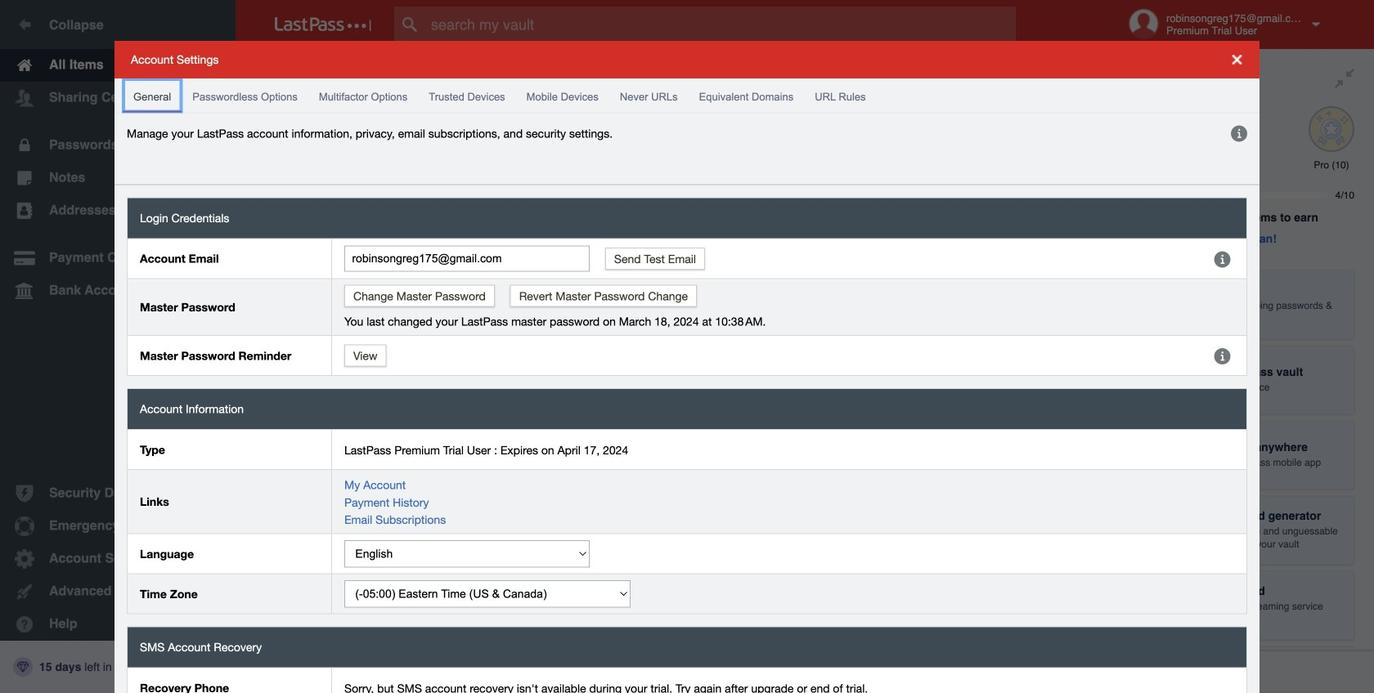 Task type: vqa. For each thing, say whether or not it's contained in the screenshot.
search SEARCH BOX
yes



Task type: describe. For each thing, give the bounding box(es) containing it.
main navigation navigation
[[0, 0, 236, 694]]

new item navigation
[[1004, 627, 1065, 694]]



Task type: locate. For each thing, give the bounding box(es) containing it.
Search search field
[[394, 7, 1048, 43]]

lastpass image
[[275, 17, 371, 32]]

search my vault text field
[[394, 7, 1048, 43]]

vault options navigation
[[236, 49, 1082, 98]]



